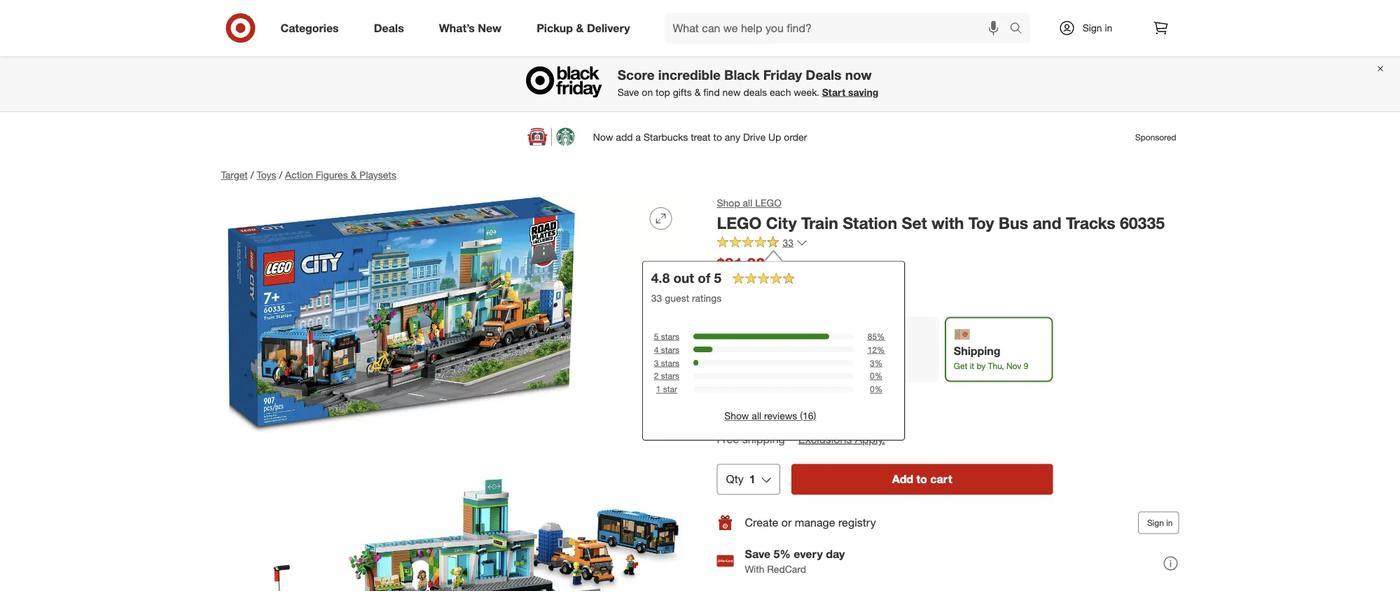 Task type: vqa. For each thing, say whether or not it's contained in the screenshot.
Not for Pickup
yes



Task type: describe. For each thing, give the bounding box(es) containing it.
shipping
[[742, 432, 785, 446]]

3 stars
[[654, 358, 679, 368]]

shipping get it by thu, nov 9
[[954, 345, 1028, 371]]

search
[[1003, 22, 1037, 36]]

18.00
[[763, 278, 785, 289]]

0 horizontal spatial sign in
[[1083, 22, 1113, 34]]

stars for 3 stars
[[661, 358, 679, 368]]

33 guest ratings
[[651, 292, 722, 305]]

with
[[745, 563, 765, 576]]

get inside 'shipping get it by thu, nov 9'
[[954, 361, 968, 371]]

ratings
[[692, 292, 722, 305]]

now
[[845, 67, 872, 83]]

(16)
[[800, 410, 816, 423]]

0 % for star
[[870, 384, 883, 395]]

all for (16)
[[752, 410, 761, 423]]

action
[[285, 169, 313, 181]]

cart
[[930, 473, 952, 486]]

% for 5 stars
[[877, 331, 885, 342]]

with
[[932, 213, 964, 233]]

save inside score incredible black friday deals now save on top gifts & find new deals each week. start saving
[[618, 86, 639, 99]]

saving
[[848, 86, 879, 99]]

5%
[[774, 547, 791, 561]]

add to cart button
[[791, 464, 1053, 495]]

deals link
[[362, 13, 422, 43]]

categories
[[281, 21, 339, 35]]

% for 4 stars
[[877, 345, 885, 355]]

station
[[843, 213, 897, 233]]

2
[[654, 371, 659, 382]]

set
[[902, 213, 927, 233]]

save 5% every day with redcard
[[745, 547, 845, 576]]

redcard
[[767, 563, 806, 576]]

gifts
[[673, 86, 692, 99]]

available for pickup
[[743, 361, 775, 372]]

qty 1
[[726, 473, 756, 486]]

show all reviews (16) button
[[724, 410, 816, 424]]

by inside 'shipping get it by thu, nov 9'
[[977, 361, 986, 371]]

0 vertical spatial 5
[[714, 271, 722, 287]]

guest
[[665, 292, 689, 305]]

toy
[[969, 213, 994, 233]]

deals inside "link"
[[374, 21, 404, 35]]

$
[[759, 278, 763, 289]]

stars for 4 stars
[[661, 345, 679, 355]]

advertisement region
[[210, 121, 1190, 154]]

12
[[868, 345, 877, 355]]

85
[[868, 331, 877, 342]]

what's new
[[439, 21, 502, 35]]

85 %
[[868, 331, 885, 342]]

0 horizontal spatial in
[[1105, 22, 1113, 34]]

it inside get it by thu, nov 9 free shipping - exclusions apply.
[[738, 416, 744, 430]]

get it by thu, nov 9 free shipping - exclusions apply.
[[717, 416, 885, 446]]

available for delivery
[[857, 361, 889, 372]]

1 vertical spatial lego
[[717, 213, 762, 233]]

33 for 33
[[783, 237, 794, 249]]

9 inside get it by thu, nov 9 free shipping - exclusions apply.
[[810, 416, 816, 430]]

purchased
[[745, 292, 792, 304]]

show
[[724, 410, 749, 423]]

nov inside 'shipping get it by thu, nov 9'
[[1007, 361, 1021, 371]]

shop all lego lego city train station set with toy bus and tracks 60335
[[717, 197, 1165, 233]]

tracks
[[1066, 213, 1116, 233]]

9 inside 'shipping get it by thu, nov 9'
[[1024, 361, 1028, 371]]

delivery inside delivery not available
[[841, 345, 884, 359]]

(
[[787, 278, 789, 289]]

top
[[656, 86, 670, 99]]

black
[[724, 67, 760, 83]]

4
[[654, 345, 659, 355]]

$81.99 reg $99.99 sale save $ 18.00 ( 18 when purchased online
[[717, 254, 821, 304]]

0 horizontal spatial 5
[[654, 331, 659, 342]]

action figures & playsets link
[[285, 169, 396, 181]]

online
[[795, 292, 821, 304]]

in inside button
[[1166, 518, 1173, 528]]

show all reviews (16)
[[724, 410, 816, 423]]

out
[[674, 271, 694, 287]]

search button
[[1003, 13, 1037, 46]]

it inside 'shipping get it by thu, nov 9'
[[970, 361, 974, 371]]

3 for 3 %
[[870, 358, 875, 368]]

0 horizontal spatial 1
[[656, 384, 661, 395]]

sign in link
[[1047, 13, 1134, 43]]

not for delivery
[[841, 361, 854, 372]]

2 vertical spatial &
[[351, 169, 357, 181]]

reg
[[767, 262, 780, 272]]

4.8 out of 5
[[651, 271, 722, 287]]

pickup & delivery link
[[525, 13, 648, 43]]

sign in button
[[1138, 512, 1179, 534]]

$81.99
[[717, 254, 765, 274]]

city
[[766, 213, 797, 233]]

% for 3 stars
[[875, 358, 883, 368]]

every
[[794, 547, 823, 561]]

of
[[698, 271, 710, 287]]

when
[[717, 292, 742, 304]]

apply.
[[855, 432, 885, 446]]

bus
[[999, 213, 1028, 233]]

or
[[782, 516, 792, 530]]

% for 2 stars
[[875, 371, 883, 382]]

% for 1 star
[[875, 384, 883, 395]]

0 vertical spatial lego
[[755, 197, 782, 209]]



Task type: locate. For each thing, give the bounding box(es) containing it.
0 horizontal spatial &
[[351, 169, 357, 181]]

save inside 'save 5% every day with redcard'
[[745, 547, 771, 561]]

manage
[[795, 516, 835, 530]]

all inside button
[[752, 410, 761, 423]]

1 star
[[656, 384, 677, 395]]

deals inside score incredible black friday deals now save on top gifts & find new deals each week. start saving
[[806, 67, 842, 83]]

1 horizontal spatial sign
[[1147, 518, 1164, 528]]

0 horizontal spatial thu,
[[763, 416, 784, 430]]

3 stars from the top
[[661, 358, 679, 368]]

reviews
[[764, 410, 797, 423]]

1 horizontal spatial 3
[[870, 358, 875, 368]]

1 horizontal spatial delivery
[[841, 345, 884, 359]]

18
[[789, 278, 798, 289]]

1 vertical spatial nov
[[787, 416, 807, 430]]

2 horizontal spatial &
[[695, 86, 701, 99]]

/ right toys
[[279, 169, 282, 181]]

1 vertical spatial 9
[[810, 416, 816, 430]]

0 vertical spatial 33
[[783, 237, 794, 249]]

0 horizontal spatial delivery
[[587, 21, 630, 35]]

1 vertical spatial thu,
[[763, 416, 784, 430]]

1 3 from the left
[[654, 358, 659, 368]]

pickup for not
[[727, 345, 763, 359]]

1 vertical spatial deals
[[806, 67, 842, 83]]

lego up the city at top right
[[755, 197, 782, 209]]

on
[[642, 86, 653, 99]]

2 0 % from the top
[[870, 384, 883, 395]]

1 horizontal spatial not
[[841, 361, 854, 372]]

star
[[663, 384, 677, 395]]

0 vertical spatial it
[[970, 361, 974, 371]]

get up free
[[717, 416, 735, 430]]

0 vertical spatial 0 %
[[870, 371, 883, 382]]

by inside get it by thu, nov 9 free shipping - exclusions apply.
[[747, 416, 759, 430]]

0 vertical spatial all
[[743, 197, 753, 209]]

1 0 from the top
[[870, 371, 875, 382]]

0 vertical spatial nov
[[1007, 361, 1021, 371]]

train
[[801, 213, 838, 233]]

1 horizontal spatial by
[[977, 361, 986, 371]]

33 down the city at top right
[[783, 237, 794, 249]]

it down 'shipping'
[[970, 361, 974, 371]]

all right 'shop'
[[743, 197, 753, 209]]

0 horizontal spatial get
[[717, 416, 735, 430]]

0 horizontal spatial pickup
[[537, 21, 573, 35]]

1 vertical spatial 0
[[870, 384, 875, 395]]

0 horizontal spatial by
[[747, 416, 759, 430]]

1 vertical spatial 5
[[654, 331, 659, 342]]

1 horizontal spatial &
[[576, 21, 584, 35]]

it
[[970, 361, 974, 371], [738, 416, 744, 430]]

playsets
[[360, 169, 396, 181]]

create
[[745, 516, 779, 530]]

0 horizontal spatial deals
[[374, 21, 404, 35]]

target link
[[221, 169, 248, 181]]

stars for 5 stars
[[661, 331, 679, 342]]

0 horizontal spatial 3
[[654, 358, 659, 368]]

save
[[618, 86, 639, 99], [745, 547, 771, 561]]

available
[[743, 361, 775, 372], [857, 361, 889, 372]]

friday
[[763, 67, 802, 83]]

stars down the 5 stars
[[661, 345, 679, 355]]

1 horizontal spatial deals
[[806, 67, 842, 83]]

thu, down 'shipping'
[[988, 361, 1004, 371]]

add
[[892, 473, 914, 486]]

33 link
[[717, 236, 808, 252]]

1 horizontal spatial thu,
[[988, 361, 1004, 371]]

1 horizontal spatial available
[[857, 361, 889, 372]]

start
[[822, 86, 846, 99]]

1 horizontal spatial 1
[[749, 473, 756, 486]]

0 %
[[870, 371, 883, 382], [870, 384, 883, 395]]

shipping
[[954, 345, 1001, 358]]

5 stars
[[654, 331, 679, 342]]

3 down 12
[[870, 358, 875, 368]]

0 vertical spatial in
[[1105, 22, 1113, 34]]

1 vertical spatial 33
[[651, 292, 662, 305]]

lego
[[755, 197, 782, 209], [717, 213, 762, 233]]

1 horizontal spatial pickup
[[727, 345, 763, 359]]

1 left star
[[656, 384, 661, 395]]

4.8
[[651, 271, 670, 287]]

sign in
[[1083, 22, 1113, 34], [1147, 518, 1173, 528]]

by down 'shipping'
[[977, 361, 986, 371]]

$99.99
[[782, 262, 807, 272]]

incredible
[[658, 67, 721, 83]]

lego down 'shop'
[[717, 213, 762, 233]]

1 vertical spatial 1
[[749, 473, 756, 486]]

score
[[618, 67, 655, 83]]

score incredible black friday deals now save on top gifts & find new deals each week. start saving
[[618, 67, 879, 99]]

0 horizontal spatial 9
[[810, 416, 816, 430]]

3 up 2
[[654, 358, 659, 368]]

1 not from the left
[[727, 361, 740, 372]]

0 horizontal spatial nov
[[787, 416, 807, 430]]

1 vertical spatial by
[[747, 416, 759, 430]]

&
[[576, 21, 584, 35], [695, 86, 701, 99], [351, 169, 357, 181]]

0 vertical spatial save
[[618, 86, 639, 99]]

1
[[656, 384, 661, 395], [749, 473, 756, 486]]

33 inside 'link'
[[783, 237, 794, 249]]

1 horizontal spatial 33
[[783, 237, 794, 249]]

1 vertical spatial &
[[695, 86, 701, 99]]

pickup right new
[[537, 21, 573, 35]]

thu, inside 'shipping get it by thu, nov 9'
[[988, 361, 1004, 371]]

0 horizontal spatial sign
[[1083, 22, 1102, 34]]

shop
[[717, 197, 740, 209]]

2 not from the left
[[841, 361, 854, 372]]

2 stars
[[654, 371, 679, 382]]

& inside score incredible black friday deals now save on top gifts & find new deals each week. start saving
[[695, 86, 701, 99]]

0 vertical spatial thu,
[[988, 361, 1004, 371]]

2 0 from the top
[[870, 384, 875, 395]]

0 % for stars
[[870, 371, 883, 382]]

deals
[[744, 86, 767, 99]]

thu, up shipping
[[763, 416, 784, 430]]

save up with
[[745, 547, 771, 561]]

3 for 3 stars
[[654, 358, 659, 368]]

pickup for &
[[537, 21, 573, 35]]

each
[[770, 86, 791, 99]]

0 vertical spatial sign
[[1083, 22, 1102, 34]]

1 vertical spatial it
[[738, 416, 744, 430]]

not left 3 % at the bottom right of the page
[[841, 361, 854, 372]]

available inside pickup not available
[[743, 361, 775, 372]]

sign inside button
[[1147, 518, 1164, 528]]

it up free
[[738, 416, 744, 430]]

available down 12
[[857, 361, 889, 372]]

2 stars from the top
[[661, 345, 679, 355]]

0 vertical spatial sign in
[[1083, 22, 1113, 34]]

1 vertical spatial sign in
[[1147, 518, 1173, 528]]

categories link
[[269, 13, 356, 43]]

deals
[[374, 21, 404, 35], [806, 67, 842, 83]]

2 available from the left
[[857, 361, 889, 372]]

/
[[251, 169, 254, 181], [279, 169, 282, 181]]

0 vertical spatial get
[[954, 361, 968, 371]]

available inside delivery not available
[[857, 361, 889, 372]]

0 vertical spatial 9
[[1024, 361, 1028, 371]]

new
[[723, 86, 741, 99]]

pickup not available
[[727, 345, 775, 372]]

stars up star
[[661, 371, 679, 382]]

1 horizontal spatial get
[[954, 361, 968, 371]]

qty
[[726, 473, 744, 486]]

0 vertical spatial &
[[576, 21, 584, 35]]

available up show all reviews (16)
[[743, 361, 775, 372]]

lego city train station set with toy bus and tracks 60335, 1 of 8 image
[[221, 196, 683, 591]]

delivery down 85
[[841, 345, 884, 359]]

1 horizontal spatial /
[[279, 169, 282, 181]]

1 right the qty
[[749, 473, 756, 486]]

1 horizontal spatial sign in
[[1147, 518, 1173, 528]]

1 vertical spatial get
[[717, 416, 735, 430]]

0 horizontal spatial save
[[618, 86, 639, 99]]

save
[[740, 278, 757, 289]]

0 vertical spatial by
[[977, 361, 986, 371]]

pickup & delivery
[[537, 21, 630, 35]]

2 3 from the left
[[870, 358, 875, 368]]

get
[[954, 361, 968, 371], [717, 416, 735, 430]]

save left on
[[618, 86, 639, 99]]

not up show
[[727, 361, 740, 372]]

stars
[[661, 331, 679, 342], [661, 345, 679, 355], [661, 358, 679, 368], [661, 371, 679, 382]]

not inside delivery not available
[[841, 361, 854, 372]]

5 up 4
[[654, 331, 659, 342]]

what's
[[439, 21, 475, 35]]

all inside the shop all lego lego city train station set with toy bus and tracks 60335
[[743, 197, 753, 209]]

sign in inside button
[[1147, 518, 1173, 528]]

1 stars from the top
[[661, 331, 679, 342]]

pickup down when
[[727, 345, 763, 359]]

1 vertical spatial save
[[745, 547, 771, 561]]

thu, inside get it by thu, nov 9 free shipping - exclusions apply.
[[763, 416, 784, 430]]

free
[[717, 432, 739, 446]]

1 0 % from the top
[[870, 371, 883, 382]]

0 vertical spatial 1
[[656, 384, 661, 395]]

1 horizontal spatial 9
[[1024, 361, 1028, 371]]

1 vertical spatial 0 %
[[870, 384, 883, 395]]

registry
[[838, 516, 876, 530]]

1 / from the left
[[251, 169, 254, 181]]

1 vertical spatial pickup
[[727, 345, 763, 359]]

not
[[727, 361, 740, 372], [841, 361, 854, 372]]

%
[[877, 331, 885, 342], [877, 345, 885, 355], [875, 358, 883, 368], [875, 371, 883, 382], [875, 384, 883, 395]]

0 vertical spatial pickup
[[537, 21, 573, 35]]

1 vertical spatial in
[[1166, 518, 1173, 528]]

/ left the toys link
[[251, 169, 254, 181]]

12 %
[[868, 345, 885, 355]]

0 vertical spatial deals
[[374, 21, 404, 35]]

1 horizontal spatial save
[[745, 547, 771, 561]]

get down 'shipping'
[[954, 361, 968, 371]]

stars for 2 stars
[[661, 371, 679, 382]]

delivery up score
[[587, 21, 630, 35]]

33 for 33 guest ratings
[[651, 292, 662, 305]]

day
[[826, 547, 845, 561]]

all right show
[[752, 410, 761, 423]]

0 vertical spatial 0
[[870, 371, 875, 382]]

not inside pickup not available
[[727, 361, 740, 372]]

5 right of on the top of the page
[[714, 271, 722, 287]]

4 stars from the top
[[661, 371, 679, 382]]

1 horizontal spatial in
[[1166, 518, 1173, 528]]

toys link
[[257, 169, 276, 181]]

0 vertical spatial delivery
[[587, 21, 630, 35]]

get inside get it by thu, nov 9 free shipping - exclusions apply.
[[717, 416, 735, 430]]

nov inside get it by thu, nov 9 free shipping - exclusions apply.
[[787, 416, 807, 430]]

find
[[704, 86, 720, 99]]

exclusions
[[798, 432, 852, 446]]

deals left what's
[[374, 21, 404, 35]]

sale
[[717, 277, 737, 289]]

3 %
[[870, 358, 883, 368]]

1 vertical spatial sign
[[1147, 518, 1164, 528]]

0 horizontal spatial 33
[[651, 292, 662, 305]]

1 horizontal spatial it
[[970, 361, 974, 371]]

stars up 4 stars
[[661, 331, 679, 342]]

33 down 4.8
[[651, 292, 662, 305]]

1 horizontal spatial 5
[[714, 271, 722, 287]]

0 horizontal spatial not
[[727, 361, 740, 372]]

all
[[743, 197, 753, 209], [752, 410, 761, 423]]

0 horizontal spatial /
[[251, 169, 254, 181]]

all for lego
[[743, 197, 753, 209]]

pickup inside pickup not available
[[727, 345, 763, 359]]

new
[[478, 21, 502, 35]]

33
[[783, 237, 794, 249], [651, 292, 662, 305]]

2 / from the left
[[279, 169, 282, 181]]

nov
[[1007, 361, 1021, 371], [787, 416, 807, 430]]

1 available from the left
[[743, 361, 775, 372]]

toys
[[257, 169, 276, 181]]

what's new link
[[427, 13, 519, 43]]

1 vertical spatial all
[[752, 410, 761, 423]]

0 for star
[[870, 384, 875, 395]]

to
[[917, 473, 927, 486]]

stars down 4 stars
[[661, 358, 679, 368]]

0 for stars
[[870, 371, 875, 382]]

1 horizontal spatial nov
[[1007, 361, 1021, 371]]

by up shipping
[[747, 416, 759, 430]]

0 horizontal spatial it
[[738, 416, 744, 430]]

not for pickup
[[727, 361, 740, 372]]

week.
[[794, 86, 820, 99]]

0 horizontal spatial available
[[743, 361, 775, 372]]

pickup
[[537, 21, 573, 35], [727, 345, 763, 359]]

deals up start
[[806, 67, 842, 83]]

exclusions apply. link
[[798, 432, 885, 446]]

and
[[1033, 213, 1062, 233]]

by
[[977, 361, 986, 371], [747, 416, 759, 430]]

What can we help you find? suggestions appear below search field
[[664, 13, 1013, 43]]

1 vertical spatial delivery
[[841, 345, 884, 359]]



